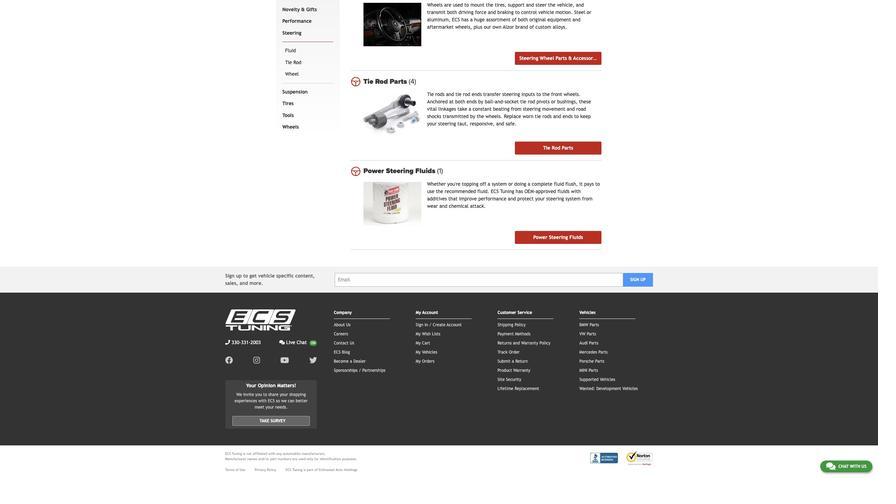 Task type: locate. For each thing, give the bounding box(es) containing it.
a up oem-
[[528, 181, 531, 187]]

0 vertical spatial is
[[243, 452, 246, 456]]

2 vertical spatial rod
[[552, 145, 561, 151]]

vehicle down steer
[[539, 9, 555, 15]]

a
[[471, 17, 473, 22], [469, 106, 472, 112], [488, 181, 491, 187], [528, 181, 531, 187], [350, 359, 352, 364], [512, 359, 515, 364]]

account up 'in'
[[423, 311, 439, 315]]

my down my cart
[[416, 350, 421, 355]]

1 my from the top
[[416, 311, 422, 315]]

are inside ecs tuning is not affiliated with any automobile manufacturers. manufacturer names and/or part numbers are used only for identification purposes.
[[292, 457, 298, 461]]

site security
[[498, 378, 522, 382]]

live chat link
[[280, 339, 317, 347]]

only
[[307, 457, 314, 461]]

both up brand
[[519, 17, 529, 22]]

1 vertical spatial account
[[447, 323, 462, 328]]

steering down fluids
[[547, 196, 565, 202]]

the up additives
[[436, 189, 444, 194]]

both up take
[[456, 99, 466, 105]]

lifetime
[[498, 387, 514, 392]]

wheels up transmit
[[428, 2, 443, 8]]

account right create at the bottom
[[447, 323, 462, 328]]

shipping
[[498, 323, 514, 328]]

4 my from the top
[[416, 350, 421, 355]]

0 vertical spatial are
[[445, 2, 452, 8]]

to down road
[[575, 114, 579, 119]]

policy
[[515, 323, 526, 328], [540, 341, 551, 346], [267, 468, 276, 472]]

from up replace
[[512, 106, 522, 112]]

front
[[552, 92, 563, 97]]

vehicle up more.
[[258, 273, 275, 279]]

steering inside the whether you're topping off a system or doing a complete fluid flush, it pays to use the recommended fluid. ecs tuning has oem-approved fluids with additives that improve performance and protect your steering system from wear and chemical attack.
[[547, 196, 565, 202]]

comments image left live at the bottom left of the page
[[280, 340, 285, 345]]

1 horizontal spatial system
[[566, 196, 581, 202]]

1 horizontal spatial wheel
[[540, 55, 555, 61]]

1 horizontal spatial or
[[552, 99, 556, 105]]

2 vertical spatial policy
[[267, 468, 276, 472]]

1 vertical spatial used
[[299, 457, 306, 461]]

specific
[[276, 273, 294, 279]]

has down doing
[[516, 189, 524, 194]]

our
[[484, 24, 492, 30]]

orders
[[422, 359, 435, 364]]

0 horizontal spatial wheel
[[285, 71, 299, 77]]

ecs down numbers on the left
[[286, 468, 292, 472]]

wear
[[428, 203, 438, 209]]

1 horizontal spatial rod
[[376, 77, 388, 86]]

a right off
[[488, 181, 491, 187]]

lifetime replacement
[[498, 387, 540, 392]]

worn
[[523, 114, 534, 119]]

a right take
[[469, 106, 472, 112]]

holdings
[[344, 468, 358, 472]]

2 horizontal spatial sign
[[631, 278, 640, 282]]

my left cart
[[416, 341, 421, 346]]

the down constant
[[477, 114, 485, 119]]

3 my from the top
[[416, 341, 421, 346]]

power steering fluids link
[[364, 167, 602, 175], [516, 231, 602, 244]]

0 horizontal spatial up
[[236, 273, 242, 279]]

steering down transmitted
[[439, 121, 456, 127]]

0 horizontal spatial part
[[270, 457, 277, 461]]

/ down the dealer
[[359, 368, 361, 373]]

become a dealer
[[334, 359, 366, 364]]

1 vertical spatial rod
[[528, 99, 536, 105]]

rod up take
[[463, 92, 471, 97]]

1 horizontal spatial from
[[583, 196, 593, 202]]

rod down inputs
[[528, 99, 536, 105]]

/ right 'in'
[[430, 323, 432, 328]]

1 vertical spatial are
[[292, 457, 298, 461]]

tie rod parts for bottommost tie rod parts link
[[544, 145, 574, 151]]

tuning
[[501, 189, 515, 194], [232, 452, 242, 456], [293, 468, 303, 472]]

1 vertical spatial wheel
[[285, 71, 299, 77]]

wheels down tools
[[283, 124, 299, 130]]

any
[[277, 452, 282, 456]]

mini parts
[[580, 368, 599, 373]]

1 horizontal spatial wheels
[[428, 2, 443, 8]]

1 horizontal spatial comments image
[[827, 462, 836, 471]]

0 horizontal spatial /
[[359, 368, 361, 373]]

ecs blog link
[[334, 350, 350, 355]]

sponsorships / partnerships
[[334, 368, 386, 373]]

1 vertical spatial &
[[569, 55, 573, 61]]

tie right worn
[[536, 114, 542, 119]]

is for not
[[243, 452, 246, 456]]

up inside button
[[641, 278, 646, 282]]

novelty
[[283, 7, 300, 12]]

1 vertical spatial from
[[583, 196, 593, 202]]

the inside the whether you're topping off a system or doing a complete fluid flush, it pays to use the recommended fluid. ecs tuning has oem-approved fluids with additives that improve performance and protect your steering system from wear and chemical attack.
[[436, 189, 444, 194]]

ecs tuning is not affiliated with any automobile manufacturers. manufacturer names and/or part numbers are used only for identification purposes.
[[225, 452, 358, 461]]

steering
[[503, 92, 521, 97], [523, 106, 541, 112], [439, 121, 456, 127], [547, 196, 565, 202]]

my up my wish lists
[[416, 311, 422, 315]]

is inside ecs tuning is not affiliated with any automobile manufacturers. manufacturer names and/or part numbers are used only for identification purposes.
[[243, 452, 246, 456]]

my orders
[[416, 359, 435, 364]]

ecs up performance on the right top of page
[[491, 189, 499, 194]]

1 vertical spatial rods
[[543, 114, 552, 119]]

is
[[243, 452, 246, 456], [304, 468, 306, 472]]

my for my orders
[[416, 359, 421, 364]]

ends left transfer
[[472, 92, 482, 97]]

1 horizontal spatial fluids
[[570, 235, 584, 240]]

0 horizontal spatial fluids
[[416, 167, 436, 175]]

0 horizontal spatial tie
[[456, 92, 462, 97]]

rod for tie rod parts link to the top
[[376, 77, 388, 86]]

tie rod parts thumbnail image image
[[364, 92, 422, 136]]

my left orders
[[416, 359, 421, 364]]

so
[[276, 399, 280, 404]]

phone image
[[225, 340, 230, 345]]

0 horizontal spatial chat
[[297, 340, 307, 346]]

performance
[[283, 18, 312, 24]]

has down driving
[[462, 17, 469, 22]]

to right pays
[[596, 181, 601, 187]]

Email email field
[[335, 273, 624, 287]]

1 horizontal spatial power steering fluids
[[534, 235, 584, 240]]

1 horizontal spatial &
[[569, 55, 573, 61]]

1 horizontal spatial vehicle
[[539, 9, 555, 15]]

are up transmit
[[445, 2, 452, 8]]

to left get
[[244, 273, 248, 279]]

0 horizontal spatial policy
[[267, 468, 276, 472]]

us for about us
[[347, 323, 351, 328]]

1 horizontal spatial is
[[304, 468, 306, 472]]

comments image inside chat with us link
[[827, 462, 836, 471]]

wheel down custom
[[540, 55, 555, 61]]

1 vertical spatial or
[[552, 99, 556, 105]]

tie up take
[[456, 92, 462, 97]]

0 horizontal spatial wheels.
[[486, 114, 503, 119]]

policy for privacy policy
[[267, 468, 276, 472]]

1 vertical spatial tie
[[521, 99, 527, 105]]

numbers
[[278, 457, 291, 461]]

comments image inside live chat link
[[280, 340, 285, 345]]

become a dealer link
[[334, 359, 366, 364]]

1 vertical spatial chat
[[839, 465, 850, 469]]

1 vertical spatial system
[[566, 196, 581, 202]]

parts for audi
[[590, 341, 599, 346]]

1 vertical spatial fluids
[[570, 235, 584, 240]]

part inside ecs tuning is not affiliated with any automobile manufacturers. manufacturer names and/or part numbers are used only for identification purposes.
[[270, 457, 277, 461]]

0 vertical spatial chat
[[297, 340, 307, 346]]

and right sales,
[[240, 281, 248, 286]]

up for sign up to get vehicle specific content, sales, and more.
[[236, 273, 242, 279]]

0 horizontal spatial rods
[[436, 92, 445, 97]]

wheel inside steering subcategories element
[[285, 71, 299, 77]]

0 horizontal spatial are
[[292, 457, 298, 461]]

0 vertical spatial power steering fluids link
[[364, 167, 602, 175]]

0 horizontal spatial power steering fluids
[[364, 167, 438, 175]]

or inside 'wheels are used to mount the tires, support and steer the vehicle, and transmit both driving force and braking to control vehicle motion. steel or aluminum, ecs has a huge assortment of both original equipment and aftermarket wheels, plus our own alzor brand of custom alloys.'
[[587, 9, 592, 15]]

supported vehicles link
[[580, 378, 616, 382]]

sign for sign up
[[631, 278, 640, 282]]

wheels inside 'wheels are used to mount the tires, support and steer the vehicle, and transmit both driving force and braking to control vehicle motion. steel or aluminum, ecs has a huge assortment of both original equipment and aftermarket wheels, plus our own alzor brand of custom alloys.'
[[428, 2, 443, 8]]

0 vertical spatial used
[[453, 2, 463, 8]]

recommended
[[445, 189, 476, 194]]

and down bushings,
[[567, 106, 575, 112]]

wheels. up bushings,
[[564, 92, 581, 97]]

tie inside steering subcategories element
[[285, 60, 292, 65]]

novelty & gifts link
[[281, 4, 332, 16]]

my left wish
[[416, 332, 421, 337]]

payment methods link
[[498, 332, 531, 337]]

comments image
[[280, 340, 285, 345], [827, 462, 836, 471]]

parts for porsche
[[596, 359, 605, 364]]

system down fluids
[[566, 196, 581, 202]]

ecs
[[452, 17, 460, 22], [491, 189, 499, 194], [334, 350, 341, 355], [268, 399, 275, 404], [225, 452, 231, 456], [286, 468, 292, 472]]

of down original
[[530, 24, 535, 30]]

are
[[445, 2, 452, 8], [292, 457, 298, 461]]

0 horizontal spatial used
[[299, 457, 306, 461]]

ecs tuning is part of enthusiast auto holdings
[[286, 468, 358, 472]]

has inside 'wheels are used to mount the tires, support and steer the vehicle, and transmit both driving force and braking to control vehicle motion. steel or aluminum, ecs has a huge assortment of both original equipment and aftermarket wheels, plus our own alzor brand of custom alloys.'
[[462, 17, 469, 22]]

ecs inside we invite you to share your shopping experiences with ecs so we can better meet your needs.
[[268, 399, 275, 404]]

rod inside steering subcategories element
[[294, 60, 302, 65]]

the left tires,
[[486, 2, 494, 8]]

0 horizontal spatial vehicle
[[258, 273, 275, 279]]

names
[[248, 457, 258, 461]]

submit
[[498, 359, 511, 364]]

0 horizontal spatial comments image
[[280, 340, 285, 345]]

0 horizontal spatial by
[[471, 114, 476, 119]]

or left doing
[[509, 181, 513, 187]]

0 vertical spatial part
[[270, 457, 277, 461]]

0 horizontal spatial is
[[243, 452, 246, 456]]

comments image for chat
[[827, 462, 836, 471]]

your down approved
[[536, 196, 545, 202]]

is left not
[[243, 452, 246, 456]]

are inside 'wheels are used to mount the tires, support and steer the vehicle, and transmit both driving force and braking to control vehicle motion. steel or aluminum, ecs has a huge assortment of both original equipment and aftermarket wheels, plus our own alzor brand of custom alloys.'
[[445, 2, 452, 8]]

from
[[512, 106, 522, 112], [583, 196, 593, 202]]

and up order
[[514, 341, 520, 346]]

original
[[530, 17, 547, 22]]

of left enthusiast
[[315, 468, 318, 472]]

0 vertical spatial tie rod parts link
[[364, 77, 602, 86]]

tie
[[456, 92, 462, 97], [521, 99, 527, 105], [536, 114, 542, 119]]

constant
[[473, 106, 492, 112]]

both
[[448, 9, 458, 15], [519, 17, 529, 22], [456, 99, 466, 105]]

steering wheel parts & accessories thumbnail image image
[[364, 3, 422, 46]]

returns and warranty policy
[[498, 341, 551, 346]]

both left driving
[[448, 9, 458, 15]]

wheels. down the beating
[[486, 114, 503, 119]]

to inside sign up to get vehicle specific content, sales, and more.
[[244, 273, 248, 279]]

used
[[453, 2, 463, 8], [299, 457, 306, 461]]

from inside the whether you're topping off a system or doing a complete fluid flush, it pays to use the recommended fluid. ecs tuning has oem-approved fluids with additives that improve performance and protect your steering system from wear and chemical attack.
[[583, 196, 593, 202]]

1 horizontal spatial are
[[445, 2, 452, 8]]

policy for shipping policy
[[515, 323, 526, 328]]

sign inside sign up to get vehicle specific content, sales, and more.
[[225, 273, 235, 279]]

a left huge
[[471, 17, 473, 22]]

wanted: development vehicles
[[580, 387, 638, 392]]

or right steel at the top right of page
[[587, 9, 592, 15]]

sales,
[[225, 281, 238, 286]]

return
[[516, 359, 528, 364]]

1 vertical spatial policy
[[540, 341, 551, 346]]

2 vertical spatial tuning
[[293, 468, 303, 472]]

tuning inside ecs tuning is not affiliated with any automobile manufacturers. manufacturer names and/or part numbers are used only for identification purposes.
[[232, 452, 242, 456]]

0 vertical spatial wheels.
[[564, 92, 581, 97]]

tie for tie rod link
[[285, 60, 292, 65]]

it
[[580, 181, 583, 187]]

0 horizontal spatial tie rod parts
[[364, 77, 409, 86]]

become
[[334, 359, 349, 364]]

product
[[498, 368, 513, 373]]

alzor
[[503, 24, 514, 30]]

1 horizontal spatial tuning
[[293, 468, 303, 472]]

both inside tie rods and tie rod ends transfer steering inputs to the front wheels. anchored at both ends by ball-and-socket tie rod pivots or bushings, these vital linkages take a constant beating from steering movement and road shocks transmitted by the wheels. replace worn tie rods and ends to keep your steering taut, responsive, and safe.
[[456, 99, 466, 105]]

ecs up manufacturer
[[225, 452, 231, 456]]

warranty down methods
[[522, 341, 539, 346]]

tie down inputs
[[521, 99, 527, 105]]

with
[[572, 189, 581, 194], [259, 399, 267, 404], [269, 452, 276, 456], [851, 465, 861, 469]]

of
[[513, 17, 517, 22], [530, 24, 535, 30], [236, 468, 239, 472], [315, 468, 318, 472]]

1 horizontal spatial up
[[641, 278, 646, 282]]

twitter logo image
[[310, 357, 317, 365]]

2 vertical spatial tie
[[536, 114, 542, 119]]

ends up take
[[467, 99, 477, 105]]

used left the only on the left of the page
[[299, 457, 306, 461]]

0 horizontal spatial account
[[423, 311, 439, 315]]

your down shocks
[[428, 121, 437, 127]]

use
[[240, 468, 246, 472]]

system right off
[[492, 181, 507, 187]]

with inside ecs tuning is not affiliated with any automobile manufacturers. manufacturer names and/or part numbers are used only for identification purposes.
[[269, 452, 276, 456]]

lifetime replacement link
[[498, 387, 540, 392]]

or inside the whether you're topping off a system or doing a complete fluid flush, it pays to use the recommended fluid. ecs tuning has oem-approved fluids with additives that improve performance and protect your steering system from wear and chemical attack.
[[509, 181, 513, 187]]

contact
[[334, 341, 349, 346]]

1 horizontal spatial policy
[[515, 323, 526, 328]]

0 vertical spatial by
[[479, 99, 484, 105]]

flush,
[[566, 181, 578, 187]]

opinion
[[258, 383, 276, 389]]

1 horizontal spatial tie rod parts
[[544, 145, 574, 151]]

better
[[296, 399, 308, 404]]

1 horizontal spatial used
[[453, 2, 463, 8]]

1 horizontal spatial rods
[[543, 114, 552, 119]]

331-
[[241, 340, 251, 346]]

tuning up performance on the right top of page
[[501, 189, 515, 194]]

my wish lists link
[[416, 332, 441, 337]]

or up movement
[[552, 99, 556, 105]]

ends down bushings,
[[563, 114, 573, 119]]

sign inside button
[[631, 278, 640, 282]]

tuning inside the whether you're topping off a system or doing a complete fluid flush, it pays to use the recommended fluid. ecs tuning has oem-approved fluids with additives that improve performance and protect your steering system from wear and chemical attack.
[[501, 189, 515, 194]]

5 my from the top
[[416, 359, 421, 364]]

1 vertical spatial rod
[[376, 77, 388, 86]]

facebook logo image
[[225, 357, 233, 365]]

1 vertical spatial warranty
[[514, 368, 531, 373]]

take survey
[[260, 419, 286, 424]]

2 horizontal spatial rod
[[552, 145, 561, 151]]

1 vertical spatial has
[[516, 189, 524, 194]]

porsche
[[580, 359, 594, 364]]

submit a return
[[498, 359, 528, 364]]

by down constant
[[471, 114, 476, 119]]

complete
[[532, 181, 553, 187]]

0 horizontal spatial &
[[302, 7, 305, 12]]

0 vertical spatial comments image
[[280, 340, 285, 345]]

tie rod parts
[[364, 77, 409, 86], [544, 145, 574, 151]]

1 vertical spatial wheels
[[283, 124, 299, 130]]

2 my from the top
[[416, 332, 421, 337]]

ecs left so
[[268, 399, 275, 404]]

vehicle
[[539, 9, 555, 15], [258, 273, 275, 279]]

contact us
[[334, 341, 355, 346]]

steel
[[575, 9, 586, 15]]

about us
[[334, 323, 351, 328]]

to right the you
[[263, 393, 267, 397]]

warranty down return
[[514, 368, 531, 373]]

sign for sign up to get vehicle specific content, sales, and more.
[[225, 273, 235, 279]]

the up pivots
[[543, 92, 550, 97]]

or inside tie rods and tie rod ends transfer steering inputs to the front wheels. anchored at both ends by ball-and-socket tie rod pivots or bushings, these vital linkages take a constant beating from steering movement and road shocks transmitted by the wheels. replace worn tie rods and ends to keep your steering taut, responsive, and safe.
[[552, 99, 556, 105]]

comments image left chat with us
[[827, 462, 836, 471]]

and up control
[[527, 2, 535, 8]]

0 vertical spatial policy
[[515, 323, 526, 328]]

is down manufacturers.
[[304, 468, 306, 472]]

order
[[509, 350, 520, 355]]

up inside sign up to get vehicle specific content, sales, and more.
[[236, 273, 242, 279]]

rods down movement
[[543, 114, 552, 119]]

and
[[527, 2, 535, 8], [577, 2, 585, 8], [488, 9, 496, 15], [573, 17, 581, 22], [446, 92, 454, 97], [567, 106, 575, 112], [554, 114, 562, 119], [497, 121, 505, 127], [508, 196, 516, 202], [440, 203, 448, 209], [240, 281, 248, 286], [514, 341, 520, 346]]

wheels are used to mount the tires, support and steer the vehicle, and transmit both driving force and braking to control vehicle motion. steel or aluminum, ecs has a huge assortment of both original equipment and aftermarket wheels, plus our own alzor brand of custom alloys.
[[428, 2, 592, 30]]

in
[[425, 323, 429, 328]]

beating
[[494, 106, 510, 112]]

and-
[[495, 99, 505, 105]]

0 vertical spatial tie rod parts
[[364, 77, 409, 86]]

1 vertical spatial vehicle
[[258, 273, 275, 279]]

tuning down ecs tuning is not affiliated with any automobile manufacturers. manufacturer names and/or part numbers are used only for identification purposes.
[[293, 468, 303, 472]]

huge
[[475, 17, 485, 22]]

from down pays
[[583, 196, 593, 202]]

0 vertical spatial fluids
[[416, 167, 436, 175]]

and up assortment
[[488, 9, 496, 15]]

comments image for live
[[280, 340, 285, 345]]

0 horizontal spatial tuning
[[232, 452, 242, 456]]

part down any
[[270, 457, 277, 461]]

rod for bottommost tie rod parts link
[[552, 145, 561, 151]]

0 vertical spatial /
[[430, 323, 432, 328]]

approved
[[536, 189, 557, 194]]

& left accessories
[[569, 55, 573, 61]]

force
[[476, 9, 487, 15]]

0 vertical spatial ends
[[472, 92, 482, 97]]

part down the only on the left of the page
[[307, 468, 314, 472]]

wheel down the tie rod
[[285, 71, 299, 77]]

tuning up manufacturer
[[232, 452, 242, 456]]

used up driving
[[453, 2, 463, 8]]

2 vertical spatial both
[[456, 99, 466, 105]]

0 vertical spatial tuning
[[501, 189, 515, 194]]

1 vertical spatial tie rod parts
[[544, 145, 574, 151]]

1 vertical spatial comments image
[[827, 462, 836, 471]]

assortment
[[487, 17, 511, 22]]

steering up socket
[[503, 92, 521, 97]]

up for sign up
[[641, 278, 646, 282]]

0 vertical spatial system
[[492, 181, 507, 187]]

0 vertical spatial from
[[512, 106, 522, 112]]



Task type: describe. For each thing, give the bounding box(es) containing it.
wheels link
[[281, 122, 332, 133]]

youtube logo image
[[281, 357, 289, 365]]

or for steel
[[587, 9, 592, 15]]

automobile
[[283, 452, 301, 456]]

careers
[[334, 332, 348, 337]]

payment methods
[[498, 332, 531, 337]]

0 vertical spatial wheel
[[540, 55, 555, 61]]

use
[[428, 189, 435, 194]]

vehicles right development
[[623, 387, 638, 392]]

vehicle inside sign up to get vehicle specific content, sales, and more.
[[258, 273, 275, 279]]

1 horizontal spatial rod
[[528, 99, 536, 105]]

track
[[498, 350, 508, 355]]

identification
[[320, 457, 341, 461]]

of up alzor
[[513, 17, 517, 22]]

supported
[[580, 378, 599, 382]]

is for part
[[304, 468, 306, 472]]

my for my vehicles
[[416, 350, 421, 355]]

1 horizontal spatial by
[[479, 99, 484, 105]]

porsche parts
[[580, 359, 605, 364]]

my for my wish lists
[[416, 332, 421, 337]]

lists
[[432, 332, 441, 337]]

ball-
[[485, 99, 495, 105]]

bmw
[[580, 323, 589, 328]]

a inside 'wheels are used to mount the tires, support and steer the vehicle, and transmit both driving force and braking to control vehicle motion. steel or aluminum, ecs has a huge assortment of both original equipment and aftermarket wheels, plus our own alzor brand of custom alloys.'
[[471, 17, 473, 22]]

1 horizontal spatial tie
[[521, 99, 527, 105]]

brand
[[516, 24, 529, 30]]

keep
[[581, 114, 591, 119]]

power steering fluids thumbnail image image
[[364, 182, 422, 226]]

1 vertical spatial power steering fluids
[[534, 235, 584, 240]]

used inside ecs tuning is not affiliated with any automobile manufacturers. manufacturer names and/or part numbers are used only for identification purposes.
[[299, 457, 306, 461]]

1 vertical spatial both
[[519, 17, 529, 22]]

with inside we invite you to share your shopping experiences with ecs so we can better meet your needs.
[[259, 399, 267, 404]]

you're
[[448, 181, 461, 187]]

0 vertical spatial both
[[448, 9, 458, 15]]

vehicles up bmw parts link
[[580, 311, 596, 315]]

my wish lists
[[416, 332, 441, 337]]

we
[[237, 393, 242, 397]]

or for pivots
[[552, 99, 556, 105]]

1 horizontal spatial wheels.
[[564, 92, 581, 97]]

parts for mercedes
[[599, 350, 608, 355]]

a left return
[[512, 359, 515, 364]]

to down support
[[516, 9, 520, 15]]

create
[[433, 323, 446, 328]]

1 horizontal spatial part
[[307, 468, 314, 472]]

replace
[[504, 114, 522, 119]]

tie rod link
[[284, 57, 332, 69]]

us for contact us
[[350, 341, 355, 346]]

0 vertical spatial rods
[[436, 92, 445, 97]]

to inside the whether you're topping off a system or doing a complete fluid flush, it pays to use the recommended fluid. ecs tuning has oem-approved fluids with additives that improve performance and protect your steering system from wear and chemical attack.
[[596, 181, 601, 187]]

gifts
[[307, 7, 317, 12]]

instagram logo image
[[254, 357, 260, 365]]

wanted:
[[580, 387, 596, 392]]

ecs inside the whether you're topping off a system or doing a complete fluid flush, it pays to use the recommended fluid. ecs tuning has oem-approved fluids with additives that improve performance and protect your steering system from wear and chemical attack.
[[491, 189, 499, 194]]

steering subcategories element
[[283, 42, 334, 83]]

live chat
[[287, 340, 307, 346]]

content,
[[296, 273, 315, 279]]

my for my cart
[[416, 341, 421, 346]]

a inside tie rods and tie rod ends transfer steering inputs to the front wheels. anchored at both ends by ball-and-socket tie rod pivots or bushings, these vital linkages take a constant beating from steering movement and road shocks transmitted by the wheels. replace worn tie rods and ends to keep your steering taut, responsive, and safe.
[[469, 106, 472, 112]]

ecs left blog
[[334, 350, 341, 355]]

1 vertical spatial tie rod parts link
[[516, 142, 602, 155]]

chemical
[[449, 203, 469, 209]]

and down steel at the top right of page
[[573, 17, 581, 22]]

for
[[315, 457, 319, 461]]

transmitted
[[443, 114, 469, 119]]

has inside the whether you're topping off a system or doing a complete fluid flush, it pays to use the recommended fluid. ecs tuning has oem-approved fluids with additives that improve performance and protect your steering system from wear and chemical attack.
[[516, 189, 524, 194]]

vw parts link
[[580, 332, 597, 337]]

we invite you to share your shopping experiences with ecs so we can better meet your needs.
[[235, 393, 308, 410]]

performance
[[479, 196, 507, 202]]

parts for vw
[[587, 332, 597, 337]]

live
[[287, 340, 295, 346]]

your right meet
[[266, 405, 274, 410]]

0 vertical spatial &
[[302, 7, 305, 12]]

from inside tie rods and tie rod ends transfer steering inputs to the front wheels. anchored at both ends by ball-and-socket tie rod pivots or bushings, these vital linkages take a constant beating from steering movement and road shocks transmitted by the wheels. replace worn tie rods and ends to keep your steering taut, responsive, and safe.
[[512, 106, 522, 112]]

steer
[[536, 2, 547, 8]]

attack.
[[471, 203, 486, 209]]

1 vertical spatial ends
[[467, 99, 477, 105]]

and left safe.
[[497, 121, 505, 127]]

and down additives
[[440, 203, 448, 209]]

protect
[[518, 196, 534, 202]]

to up pivots
[[537, 92, 542, 97]]

track order link
[[498, 350, 520, 355]]

wheels for wheels are used to mount the tires, support and steer the vehicle, and transmit both driving force and braking to control vehicle motion. steel or aluminum, ecs has a huge assortment of both original equipment and aftermarket wheels, plus our own alzor brand of custom alloys.
[[428, 2, 443, 8]]

tie inside tie rods and tie rod ends transfer steering inputs to the front wheels. anchored at both ends by ball-and-socket tie rod pivots or bushings, these vital linkages take a constant beating from steering movement and road shocks transmitted by the wheels. replace worn tie rods and ends to keep your steering taut, responsive, and safe.
[[428, 92, 434, 97]]

sign up button
[[624, 273, 654, 287]]

partnerships
[[363, 368, 386, 373]]

of left use
[[236, 468, 239, 472]]

vehicles up the wanted: development vehicles
[[601, 378, 616, 382]]

2 vertical spatial ends
[[563, 114, 573, 119]]

braking
[[498, 9, 514, 15]]

my for my account
[[416, 311, 422, 315]]

parts for bmw
[[590, 323, 600, 328]]

ecs inside ecs tuning is not affiliated with any automobile manufacturers. manufacturer names and/or part numbers are used only for identification purposes.
[[225, 452, 231, 456]]

0 vertical spatial warranty
[[522, 341, 539, 346]]

about us link
[[334, 323, 351, 328]]

the right steer
[[549, 2, 556, 8]]

affiliated
[[253, 452, 268, 456]]

linkages
[[439, 106, 457, 112]]

1 vertical spatial /
[[359, 368, 361, 373]]

audi parts
[[580, 341, 599, 346]]

0 horizontal spatial power
[[364, 167, 385, 175]]

suspension
[[283, 89, 308, 95]]

2 horizontal spatial policy
[[540, 341, 551, 346]]

0 vertical spatial power steering fluids
[[364, 167, 438, 175]]

my vehicles
[[416, 350, 438, 355]]

invite
[[244, 393, 254, 397]]

tools link
[[281, 110, 332, 122]]

manufacturers.
[[302, 452, 326, 456]]

tie for bottommost tie rod parts link
[[544, 145, 551, 151]]

off
[[480, 181, 487, 187]]

steering up worn
[[523, 106, 541, 112]]

tuning for ecs tuning is part of enthusiast auto holdings
[[293, 468, 303, 472]]

replacement
[[515, 387, 540, 392]]

tie rod parts for tie rod parts link to the top
[[364, 77, 409, 86]]

your up we
[[280, 393, 288, 397]]

pays
[[585, 181, 594, 187]]

share
[[269, 393, 279, 397]]

that
[[449, 196, 458, 202]]

tuning for ecs tuning is not affiliated with any automobile manufacturers. manufacturer names and/or part numbers are used only for identification purposes.
[[232, 452, 242, 456]]

novelty & gifts
[[283, 7, 317, 12]]

ecs inside 'wheels are used to mount the tires, support and steer the vehicle, and transmit both driving force and braking to control vehicle motion. steel or aluminum, ecs has a huge assortment of both original equipment and aftermarket wheels, plus our own alzor brand of custom alloys.'
[[452, 17, 460, 22]]

2 vertical spatial us
[[862, 465, 867, 469]]

you
[[256, 393, 262, 397]]

oem-
[[525, 189, 536, 194]]

parts for mini
[[589, 368, 599, 373]]

cart
[[422, 341, 431, 346]]

1 vertical spatial wheels.
[[486, 114, 503, 119]]

shopping
[[290, 393, 306, 397]]

methods
[[516, 332, 531, 337]]

driving
[[459, 9, 474, 15]]

and up at
[[446, 92, 454, 97]]

own
[[493, 24, 502, 30]]

tie rods and tie rod ends transfer steering inputs to the front wheels. anchored at both ends by ball-and-socket tie rod pivots or bushings, these vital linkages take a constant beating from steering movement and road shocks transmitted by the wheels. replace worn tie rods and ends to keep your steering taut, responsive, and safe.
[[428, 92, 592, 127]]

support
[[508, 2, 525, 8]]

with inside the whether you're topping off a system or doing a complete fluid flush, it pays to use the recommended fluid. ecs tuning has oem-approved fluids with additives that improve performance and protect your steering system from wear and chemical attack.
[[572, 189, 581, 194]]

your inside tie rods and tie rod ends transfer steering inputs to the front wheels. anchored at both ends by ball-and-socket tie rod pivots or bushings, these vital linkages take a constant beating from steering movement and road shocks transmitted by the wheels. replace worn tie rods and ends to keep your steering taut, responsive, and safe.
[[428, 121, 437, 127]]

rod for tie rod link
[[294, 60, 302, 65]]

service
[[518, 311, 533, 315]]

1 horizontal spatial account
[[447, 323, 462, 328]]

dealer
[[354, 359, 366, 364]]

anchored
[[428, 99, 448, 105]]

transfer
[[484, 92, 501, 97]]

sign in / create account
[[416, 323, 462, 328]]

1 horizontal spatial chat
[[839, 465, 850, 469]]

1 horizontal spatial /
[[430, 323, 432, 328]]

0 vertical spatial tie
[[456, 92, 462, 97]]

330-331-2003
[[232, 340, 261, 346]]

responsive,
[[470, 121, 495, 127]]

matters!
[[277, 383, 296, 389]]

get
[[250, 273, 257, 279]]

sign for sign in / create account
[[416, 323, 424, 328]]

0 vertical spatial account
[[423, 311, 439, 315]]

auto
[[336, 468, 343, 472]]

to inside we invite you to share your shopping experiences with ecs so we can better meet your needs.
[[263, 393, 267, 397]]

these
[[580, 99, 592, 105]]

socket
[[505, 99, 519, 105]]

whether you're topping off a system or doing a complete fluid flush, it pays to use the recommended fluid. ecs tuning has oem-approved fluids with additives that improve performance and protect your steering system from wear and chemical attack.
[[428, 181, 601, 209]]

and inside sign up to get vehicle specific content, sales, and more.
[[240, 281, 248, 286]]

and down movement
[[554, 114, 562, 119]]

careers link
[[334, 332, 348, 337]]

tie for tie rod parts link to the top
[[364, 77, 374, 86]]

used inside 'wheels are used to mount the tires, support and steer the vehicle, and transmit both driving force and braking to control vehicle motion. steel or aluminum, ecs has a huge assortment of both original equipment and aftermarket wheels, plus our own alzor brand of custom alloys.'
[[453, 2, 463, 8]]

vehicle inside 'wheels are used to mount the tires, support and steer the vehicle, and transmit both driving force and braking to control vehicle motion. steel or aluminum, ecs has a huge assortment of both original equipment and aftermarket wheels, plus our own alzor brand of custom alloys.'
[[539, 9, 555, 15]]

inputs
[[522, 92, 535, 97]]

1 horizontal spatial power
[[534, 235, 548, 240]]

vehicles up orders
[[422, 350, 438, 355]]

to up driving
[[465, 2, 469, 8]]

and left protect
[[508, 196, 516, 202]]

purposes.
[[342, 457, 358, 461]]

a left the dealer
[[350, 359, 352, 364]]

1 vertical spatial power steering fluids link
[[516, 231, 602, 244]]

fluid.
[[478, 189, 490, 194]]

and up steel at the top right of page
[[577, 2, 585, 8]]

equipment
[[548, 17, 572, 22]]

taut,
[[458, 121, 469, 127]]

wheels for wheels
[[283, 124, 299, 130]]

aftermarket
[[428, 24, 454, 30]]

enthusiast
[[319, 468, 335, 472]]

0 vertical spatial rod
[[463, 92, 471, 97]]

your inside the whether you're topping off a system or doing a complete fluid flush, it pays to use the recommended fluid. ecs tuning has oem-approved fluids with additives that improve performance and protect your steering system from wear and chemical attack.
[[536, 196, 545, 202]]

additives
[[428, 196, 447, 202]]

ecs tuning image
[[225, 310, 296, 331]]

contact us link
[[334, 341, 355, 346]]



Task type: vqa. For each thing, say whether or not it's contained in the screenshot.
Does for Does Fit
no



